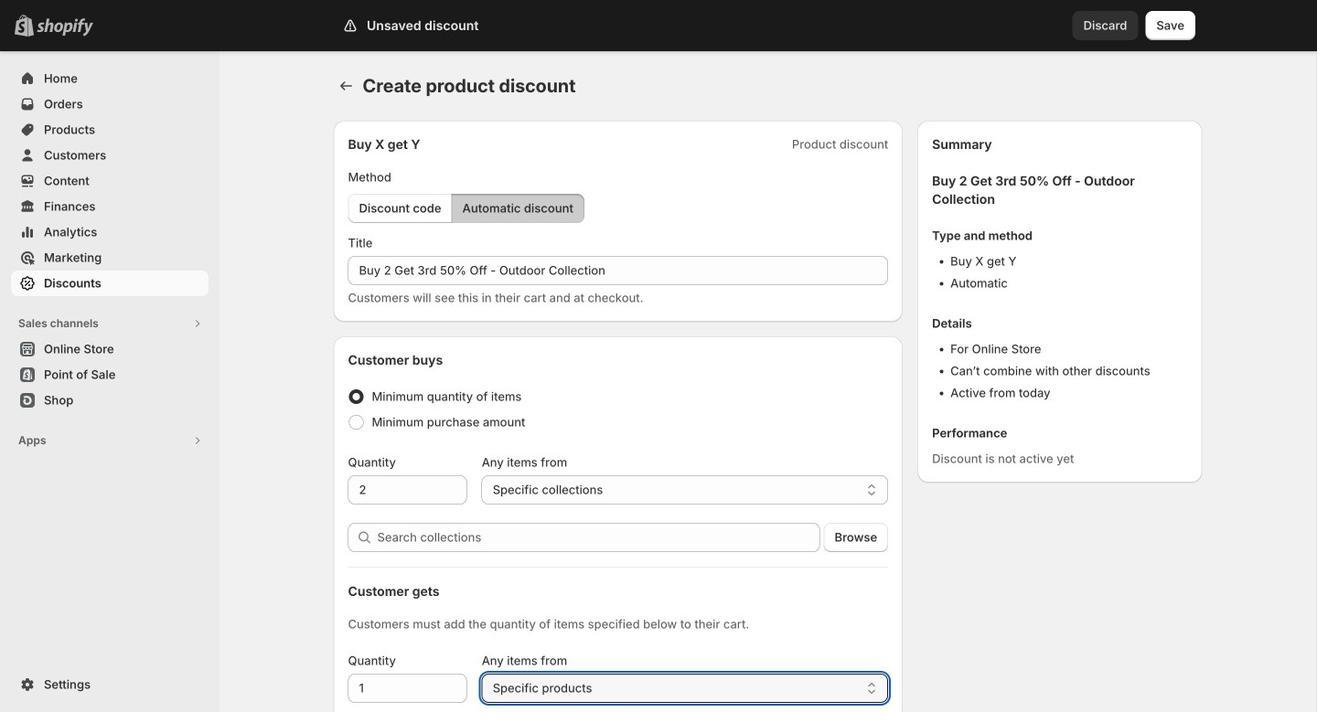 Task type: locate. For each thing, give the bounding box(es) containing it.
None text field
[[348, 256, 888, 285], [348, 476, 467, 505], [348, 674, 467, 703], [348, 256, 888, 285], [348, 476, 467, 505], [348, 674, 467, 703]]



Task type: describe. For each thing, give the bounding box(es) containing it.
Search collections text field
[[377, 523, 820, 553]]

shopify image
[[37, 18, 93, 36]]



